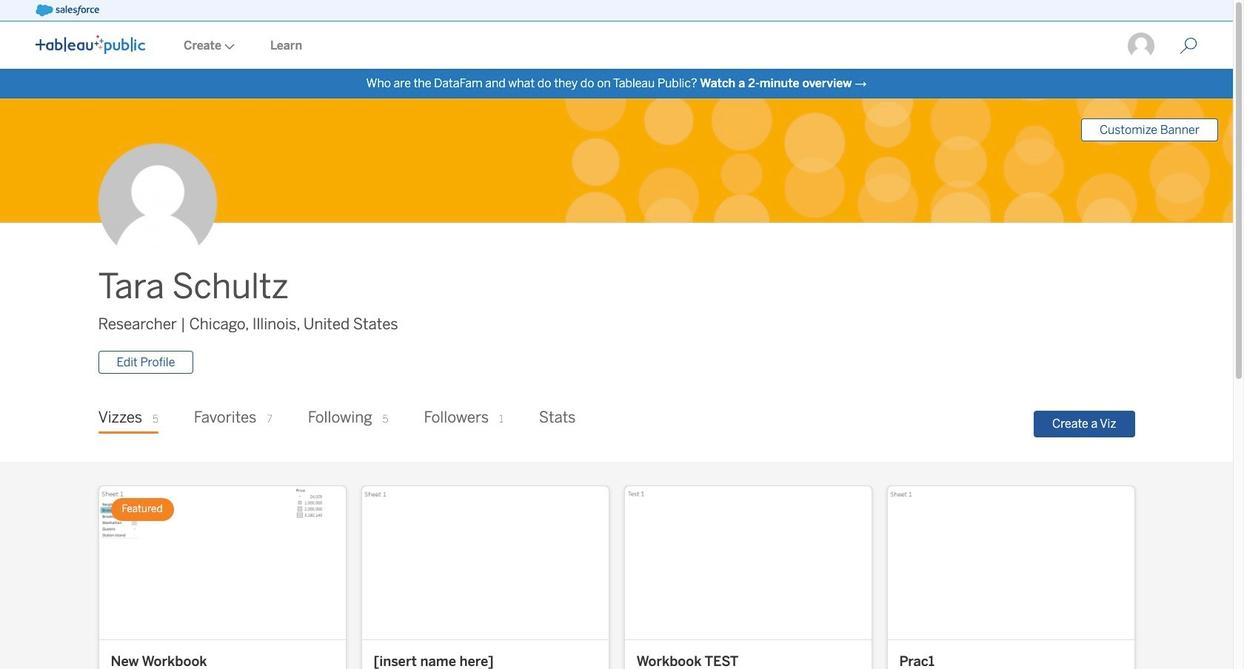 Task type: describe. For each thing, give the bounding box(es) containing it.
1 workbook thumbnail image from the left
[[99, 487, 346, 640]]

logo image
[[36, 35, 145, 54]]

featured element
[[111, 499, 174, 522]]

go to search image
[[1163, 37, 1216, 55]]

4 workbook thumbnail image from the left
[[888, 487, 1135, 640]]

2 workbook thumbnail image from the left
[[362, 487, 609, 640]]

create image
[[222, 44, 235, 50]]

3 workbook thumbnail image from the left
[[625, 487, 872, 640]]



Task type: locate. For each thing, give the bounding box(es) containing it.
tara.schultz image
[[1127, 31, 1157, 61]]

avatar image
[[98, 144, 217, 263]]

salesforce logo image
[[36, 4, 99, 16]]

workbook thumbnail image
[[99, 487, 346, 640], [362, 487, 609, 640], [625, 487, 872, 640], [888, 487, 1135, 640]]



Task type: vqa. For each thing, say whether or not it's contained in the screenshot.
tara.schultz image at the right top
yes



